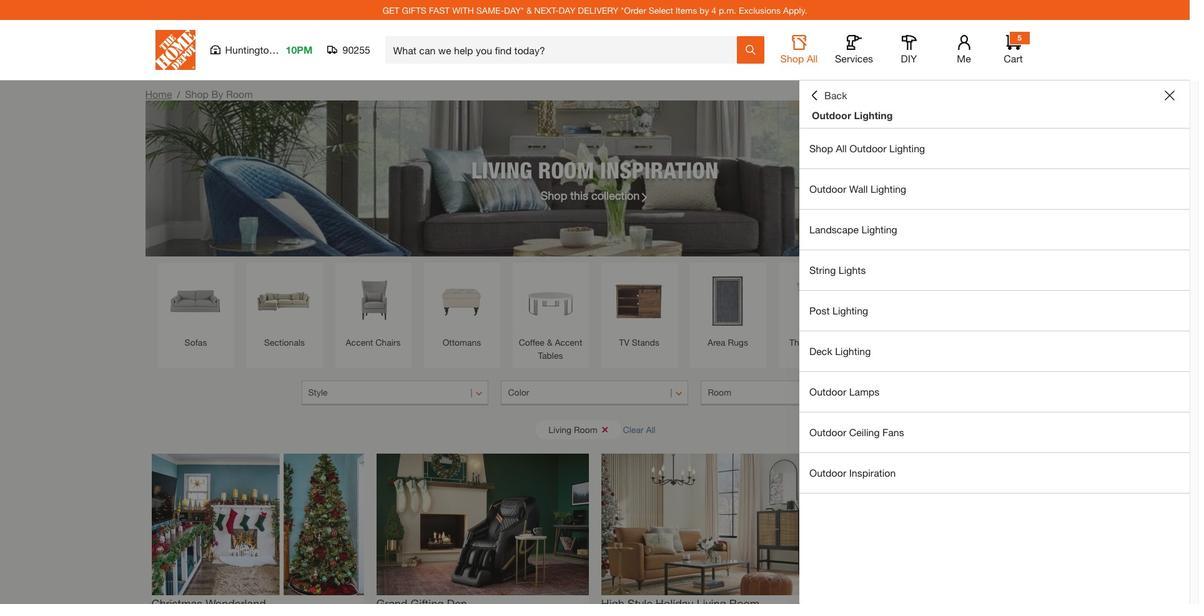 Task type: describe. For each thing, give the bounding box(es) containing it.
accent chairs
[[346, 337, 401, 348]]

delivery
[[578, 5, 619, 15]]

living room button
[[536, 421, 621, 439]]

outdoor inside shop all outdoor lighting link
[[850, 142, 887, 154]]

back
[[824, 89, 847, 101]]

post lighting
[[809, 305, 868, 317]]

1 accent from the left
[[346, 337, 373, 348]]

room inside room button
[[708, 387, 731, 398]]

throw pillows image
[[785, 269, 848, 333]]

fast
[[429, 5, 450, 15]]

accent inside 'coffee & accent tables'
[[555, 337, 582, 348]]

string
[[809, 264, 836, 276]]

services button
[[834, 35, 874, 65]]

exclusions
[[739, 5, 781, 15]]

by
[[211, 88, 223, 100]]

0 horizontal spatial &
[[526, 5, 532, 15]]

same-
[[476, 5, 504, 15]]

outdoor lighting
[[812, 109, 893, 121]]

throw blankets image
[[873, 269, 937, 333]]

apply.
[[783, 5, 807, 15]]

items
[[676, 5, 697, 15]]

tv stands image
[[607, 269, 671, 333]]

outdoor inspiration
[[809, 467, 896, 479]]

chairs
[[376, 337, 401, 348]]

p.m.
[[719, 5, 736, 15]]

sofas image
[[164, 269, 228, 333]]

diy
[[901, 52, 917, 64]]

sectionals
[[264, 337, 305, 348]]

curtains & drapes image
[[962, 269, 1026, 333]]

area rugs link
[[696, 269, 760, 349]]

4
[[712, 5, 716, 15]]

style button
[[301, 381, 489, 406]]

outdoor for lamps
[[809, 386, 846, 398]]

living for living room
[[549, 424, 572, 435]]

ottomans
[[443, 337, 481, 348]]

this
[[570, 188, 588, 202]]

huntington park
[[225, 44, 298, 56]]

pillows
[[816, 337, 844, 348]]

rugs
[[728, 337, 748, 348]]

area
[[708, 337, 725, 348]]

outdoor ceiling fans
[[809, 427, 904, 438]]

outdoor lamps
[[809, 386, 880, 398]]

back button
[[809, 89, 847, 102]]

huntington
[[225, 44, 275, 56]]

room button
[[701, 381, 888, 406]]

day*
[[504, 5, 524, 15]]

throw pillows
[[789, 337, 844, 348]]

clear all button
[[623, 418, 656, 442]]

coffee
[[519, 337, 545, 348]]

drawer close image
[[1165, 91, 1175, 101]]

stands
[[632, 337, 659, 348]]

string lights
[[809, 264, 866, 276]]

diy button
[[889, 35, 929, 65]]

post lighting link
[[799, 291, 1190, 331]]

living for living room inspiration
[[471, 156, 532, 183]]

next-
[[534, 5, 559, 15]]

tables
[[538, 350, 563, 361]]

ottomans link
[[430, 269, 494, 349]]

lighting for post lighting
[[833, 305, 868, 317]]

gifts
[[402, 5, 427, 15]]

tv
[[619, 337, 629, 348]]

fans
[[883, 427, 904, 438]]

menu containing shop all outdoor lighting
[[799, 129, 1190, 494]]

living room
[[549, 424, 597, 435]]

landscape lighting link
[[799, 210, 1190, 250]]

landscape
[[809, 224, 859, 235]]

throw
[[789, 337, 814, 348]]

4 stretchy image image from the left
[[826, 454, 1038, 596]]

clear all
[[623, 424, 656, 435]]

post
[[809, 305, 830, 317]]

by
[[700, 5, 709, 15]]

coffee & accent tables link
[[519, 269, 582, 362]]

deck lighting link
[[799, 332, 1190, 372]]

0 vertical spatial inspiration
[[600, 156, 718, 183]]

outdoor for ceiling
[[809, 427, 846, 438]]

shop all outdoor lighting link
[[799, 129, 1190, 169]]

room up this at top
[[538, 156, 594, 183]]

shop all button
[[779, 35, 819, 65]]

shop all outdoor lighting
[[809, 142, 925, 154]]

shop all
[[780, 52, 818, 64]]

ceiling
[[849, 427, 880, 438]]

lights
[[839, 264, 866, 276]]

shop for shop this collection
[[541, 188, 567, 202]]

throw pillows link
[[785, 269, 848, 349]]

cart 5
[[1004, 33, 1023, 64]]

landscape lighting
[[809, 224, 897, 235]]

outdoor for wall
[[809, 183, 846, 195]]

feedback link image
[[1182, 211, 1199, 279]]

lighting for deck lighting
[[835, 345, 871, 357]]



Task type: vqa. For each thing, say whether or not it's contained in the screenshot.
Clear All
yes



Task type: locate. For each thing, give the bounding box(es) containing it.
outdoor left "wall"
[[809, 183, 846, 195]]

shop left this at top
[[541, 188, 567, 202]]

lighting for landscape lighting
[[862, 224, 897, 235]]

get
[[382, 5, 399, 15]]

0 horizontal spatial all
[[646, 424, 656, 435]]

me button
[[944, 35, 984, 65]]

outdoor inside outdoor ceiling fans link
[[809, 427, 846, 438]]

all inside button
[[807, 52, 818, 64]]

lighting for outdoor lighting
[[854, 109, 893, 121]]

1 horizontal spatial inspiration
[[849, 467, 896, 479]]

*order
[[621, 5, 646, 15]]

style
[[308, 387, 328, 398]]

all right clear
[[646, 424, 656, 435]]

1 horizontal spatial all
[[807, 52, 818, 64]]

all inside button
[[646, 424, 656, 435]]

room inside living room button
[[574, 424, 597, 435]]

outdoor down outdoor lighting
[[850, 142, 887, 154]]

& up tables at the bottom of the page
[[547, 337, 552, 348]]

3 stretchy image image from the left
[[601, 454, 813, 596]]

0 horizontal spatial inspiration
[[600, 156, 718, 183]]

& right day*
[[526, 5, 532, 15]]

0 vertical spatial living
[[471, 156, 532, 183]]

outdoor wall lighting
[[809, 183, 906, 195]]

lighting inside 'link'
[[835, 345, 871, 357]]

shop this collection
[[541, 188, 640, 202]]

room down color button
[[574, 424, 597, 435]]

all inside menu
[[836, 142, 847, 154]]

0 vertical spatial &
[[526, 5, 532, 15]]

menu
[[799, 129, 1190, 494]]

room
[[226, 88, 253, 100], [538, 156, 594, 183], [708, 387, 731, 398], [574, 424, 597, 435]]

accent up tables at the bottom of the page
[[555, 337, 582, 348]]

me
[[957, 52, 971, 64]]

0 horizontal spatial accent
[[346, 337, 373, 348]]

1 stretchy image image from the left
[[151, 454, 364, 596]]

area rugs image
[[696, 269, 760, 333]]

lighting inside "link"
[[833, 305, 868, 317]]

wall
[[849, 183, 868, 195]]

inspiration down 'ceiling'
[[849, 467, 896, 479]]

5
[[1017, 33, 1022, 42]]

day
[[559, 5, 576, 15]]

color
[[508, 387, 529, 398]]

outdoor down outdoor ceiling fans
[[809, 467, 846, 479]]

deck lighting
[[809, 345, 871, 357]]

lighting
[[854, 109, 893, 121], [889, 142, 925, 154], [871, 183, 906, 195], [862, 224, 897, 235], [833, 305, 868, 317], [835, 345, 871, 357]]

sectionals link
[[253, 269, 316, 349]]

outdoor for inspiration
[[809, 467, 846, 479]]

lamps
[[849, 386, 880, 398]]

1 horizontal spatial accent
[[555, 337, 582, 348]]

outdoor lamps link
[[799, 372, 1190, 412]]

ottomans image
[[430, 269, 494, 333]]

deck
[[809, 345, 832, 357]]

shop for shop all outdoor lighting
[[809, 142, 833, 154]]

accent
[[346, 337, 373, 348], [555, 337, 582, 348]]

outdoor
[[812, 109, 851, 121], [850, 142, 887, 154], [809, 183, 846, 195], [809, 386, 846, 398], [809, 427, 846, 438], [809, 467, 846, 479]]

shop this collection link
[[541, 187, 649, 204]]

accent chairs link
[[341, 269, 405, 349]]

shop down outdoor lighting
[[809, 142, 833, 154]]

90255 button
[[328, 44, 371, 56]]

tv stands link
[[607, 269, 671, 349]]

home
[[145, 88, 172, 100]]

coffee & accent tables
[[519, 337, 582, 361]]

outdoor inside outdoor lamps link
[[809, 386, 846, 398]]

living room inspiration
[[471, 156, 718, 183]]

1 horizontal spatial &
[[547, 337, 552, 348]]

What can we help you find today? search field
[[393, 37, 736, 63]]

outdoor for lighting
[[812, 109, 851, 121]]

accent left chairs at the left bottom of page
[[346, 337, 373, 348]]

all for shop all outdoor lighting
[[836, 142, 847, 154]]

outdoor inside outdoor inspiration link
[[809, 467, 846, 479]]

2 vertical spatial all
[[646, 424, 656, 435]]

cart
[[1004, 52, 1023, 64]]

outdoor left the lamps
[[809, 386, 846, 398]]

home link
[[145, 88, 172, 100]]

with
[[452, 5, 474, 15]]

all
[[807, 52, 818, 64], [836, 142, 847, 154], [646, 424, 656, 435]]

clear
[[623, 424, 644, 435]]

services
[[835, 52, 873, 64]]

0 vertical spatial all
[[807, 52, 818, 64]]

/
[[177, 89, 180, 100]]

shop for shop all
[[780, 52, 804, 64]]

outdoor inspiration link
[[799, 453, 1190, 493]]

2 accent from the left
[[555, 337, 582, 348]]

1 horizontal spatial living
[[549, 424, 572, 435]]

area rugs
[[708, 337, 748, 348]]

shop down apply. on the top of the page
[[780, 52, 804, 64]]

all up back "button"
[[807, 52, 818, 64]]

1 vertical spatial all
[[836, 142, 847, 154]]

room right by
[[226, 88, 253, 100]]

outdoor left 'ceiling'
[[809, 427, 846, 438]]

inspiration
[[600, 156, 718, 183], [849, 467, 896, 479]]

2 stretchy image image from the left
[[376, 454, 589, 596]]

home / shop by room
[[145, 88, 253, 100]]

sofas link
[[164, 269, 228, 349]]

string lights link
[[799, 250, 1190, 290]]

all for clear all
[[646, 424, 656, 435]]

living inside button
[[549, 424, 572, 435]]

1 vertical spatial living
[[549, 424, 572, 435]]

shop
[[780, 52, 804, 64], [185, 88, 209, 100], [809, 142, 833, 154], [541, 188, 567, 202]]

90255
[[343, 44, 370, 56]]

outdoor wall lighting link
[[799, 169, 1190, 209]]

collection
[[591, 188, 640, 202]]

10pm
[[286, 44, 313, 56]]

1 vertical spatial &
[[547, 337, 552, 348]]

2 horizontal spatial all
[[836, 142, 847, 154]]

the home depot logo image
[[155, 30, 195, 70]]

park
[[277, 44, 298, 56]]

sectionals image
[[253, 269, 316, 333]]

0 horizontal spatial living
[[471, 156, 532, 183]]

all for shop all
[[807, 52, 818, 64]]

accent chairs image
[[341, 269, 405, 333]]

outdoor ceiling fans link
[[799, 413, 1190, 453]]

all down outdoor lighting
[[836, 142, 847, 154]]

select
[[649, 5, 673, 15]]

shop inside menu
[[809, 142, 833, 154]]

living
[[471, 156, 532, 183], [549, 424, 572, 435]]

1 vertical spatial inspiration
[[849, 467, 896, 479]]

shop right '/'
[[185, 88, 209, 100]]

outdoor down back "button"
[[812, 109, 851, 121]]

room down area
[[708, 387, 731, 398]]

inspiration up collection
[[600, 156, 718, 183]]

& inside 'coffee & accent tables'
[[547, 337, 552, 348]]

get gifts fast with same-day* & next-day delivery *order select items by 4 p.m. exclusions apply.
[[382, 5, 807, 15]]

outdoor inside outdoor wall lighting link
[[809, 183, 846, 195]]

coffee & accent tables image
[[519, 269, 582, 333]]

tv stands
[[619, 337, 659, 348]]

shop inside button
[[780, 52, 804, 64]]

stretchy image image
[[151, 454, 364, 596], [376, 454, 589, 596], [601, 454, 813, 596], [826, 454, 1038, 596]]

color button
[[501, 381, 689, 406]]

sofas
[[185, 337, 207, 348]]



